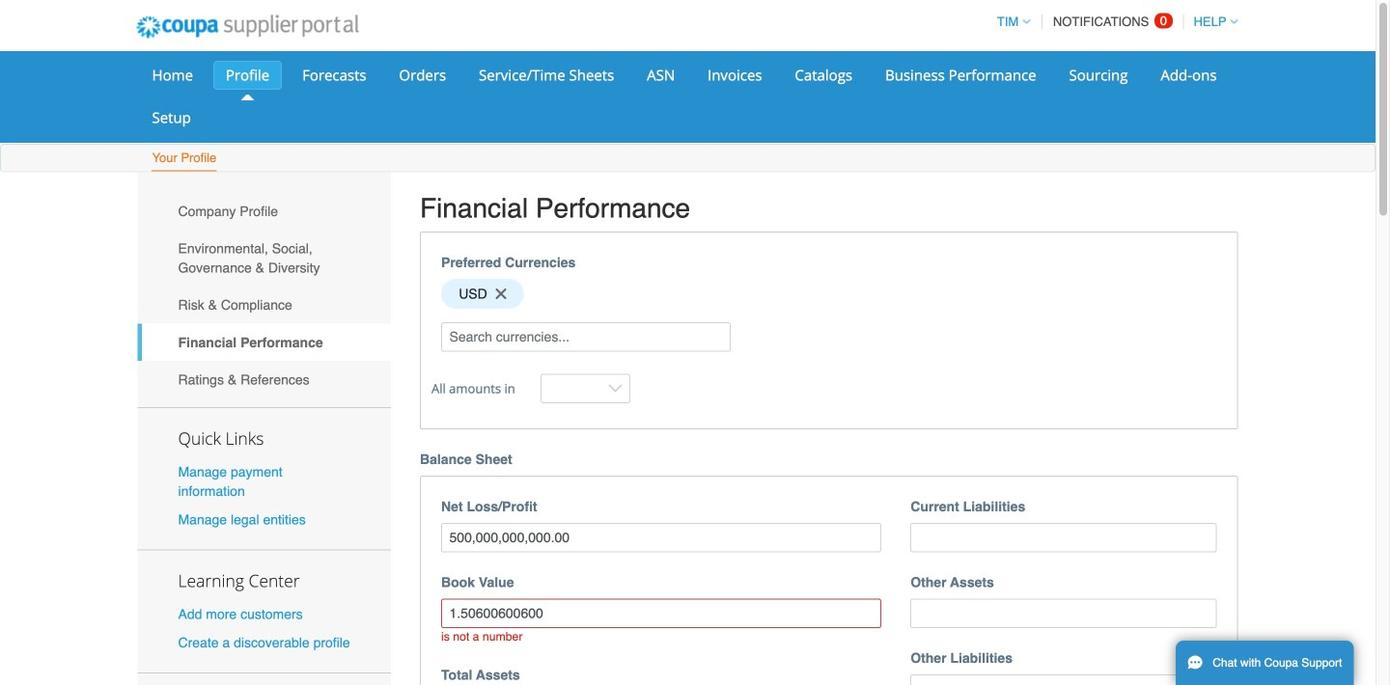 Task type: vqa. For each thing, say whether or not it's contained in the screenshot.
navigation
yes



Task type: locate. For each thing, give the bounding box(es) containing it.
option
[[441, 279, 524, 309]]

None text field
[[441, 523, 882, 553], [911, 523, 1217, 553], [441, 599, 882, 629], [441, 523, 882, 553], [911, 523, 1217, 553], [441, 599, 882, 629]]

navigation
[[989, 3, 1239, 41]]

option inside selected 'list box'
[[441, 279, 524, 309]]

Search currencies... field
[[441, 322, 731, 352]]

selected list box
[[435, 274, 1224, 314]]

None text field
[[911, 599, 1217, 629], [911, 675, 1217, 686], [911, 599, 1217, 629], [911, 675, 1217, 686]]



Task type: describe. For each thing, give the bounding box(es) containing it.
coupa supplier portal image
[[123, 3, 372, 51]]



